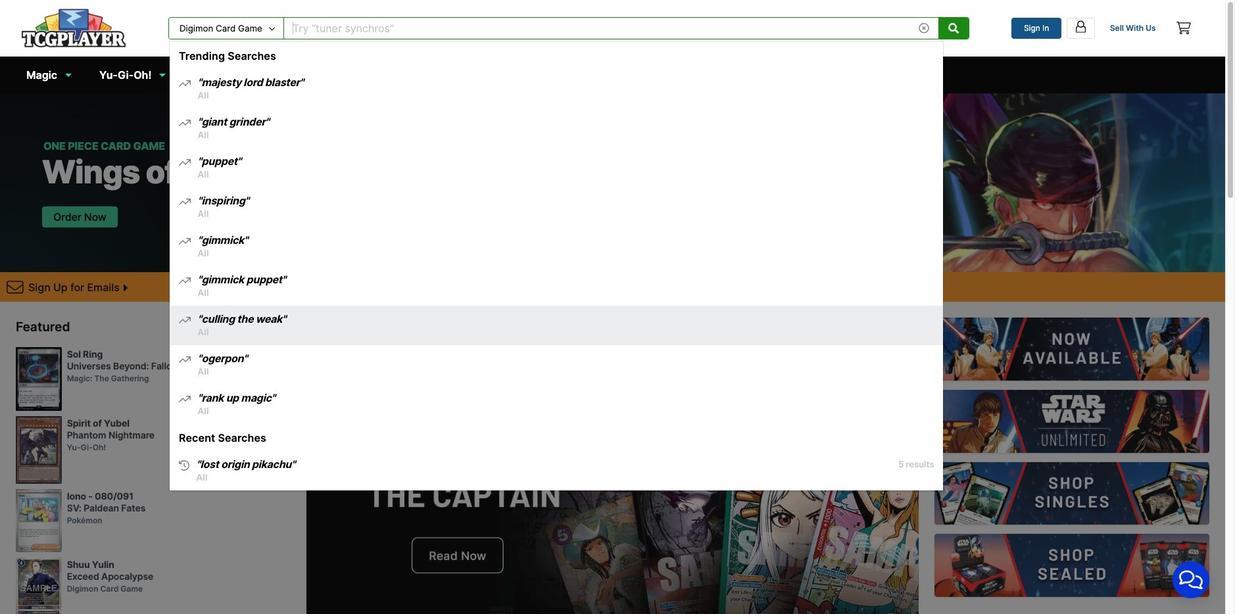 Task type: vqa. For each thing, say whether or not it's contained in the screenshot.
Email email field
no



Task type: describe. For each thing, give the bounding box(es) containing it.
2 shop star wars: unlimited image from the top
[[935, 390, 1209, 453]]

sol ring image
[[16, 347, 62, 411]]

1 shop star wars: unlimited image from the top
[[935, 318, 1209, 381]]

2 arrow trend up image from the top
[[179, 118, 191, 128]]

Try "tuner synchros" text field
[[284, 18, 910, 39]]

shuu yulin image
[[16, 558, 62, 614]]

tcgplayer.com image
[[21, 8, 126, 48]]

spirit of yubel image
[[16, 417, 62, 484]]

6 arrow trend up image from the top
[[179, 355, 191, 365]]

clear the search field image
[[919, 23, 930, 33]]

main navigation navigation
[[0, 0, 1225, 614]]

4 arrow trend up image from the top
[[179, 197, 191, 207]]

caret right image
[[122, 283, 128, 293]]

submit your search image
[[949, 23, 959, 33]]

user icon image
[[1074, 20, 1088, 33]]



Task type: locate. For each thing, give the bounding box(es) containing it.
clock rotate left image
[[179, 460, 189, 471]]

0 vertical spatial arrow trend up image
[[179, 236, 191, 247]]

7 arrow trend up image from the top
[[179, 394, 191, 405]]

5 arrow trend up image from the top
[[179, 315, 191, 326]]

arrow trend up image
[[179, 236, 191, 247], [179, 276, 191, 286]]

3 arrow trend up image from the top
[[179, 157, 191, 168]]

envelope image
[[7, 279, 23, 295]]

3 shop star wars: unlimited image from the top
[[935, 462, 1209, 525]]

shop star wars: unlimited image
[[935, 318, 1209, 381], [935, 390, 1209, 453], [935, 462, 1209, 525], [935, 534, 1209, 597]]

iono - 080/091 image
[[16, 489, 62, 553]]

10 cards everybody wants from wings of the captain image
[[306, 318, 919, 614]]

1 arrow trend up image from the top
[[179, 236, 191, 247]]

arrow trend up image
[[179, 78, 191, 89], [179, 118, 191, 128], [179, 157, 191, 168], [179, 197, 191, 207], [179, 315, 191, 326], [179, 355, 191, 365], [179, 394, 191, 405]]

application
[[1157, 546, 1225, 614]]

1 arrow trend up image from the top
[[179, 78, 191, 89]]

1 vertical spatial arrow trend up image
[[179, 276, 191, 286]]

2 arrow trend up image from the top
[[179, 276, 191, 286]]

view your shopping cart image
[[1177, 22, 1191, 34]]

4 shop star wars: unlimited image from the top
[[935, 534, 1209, 597]]



